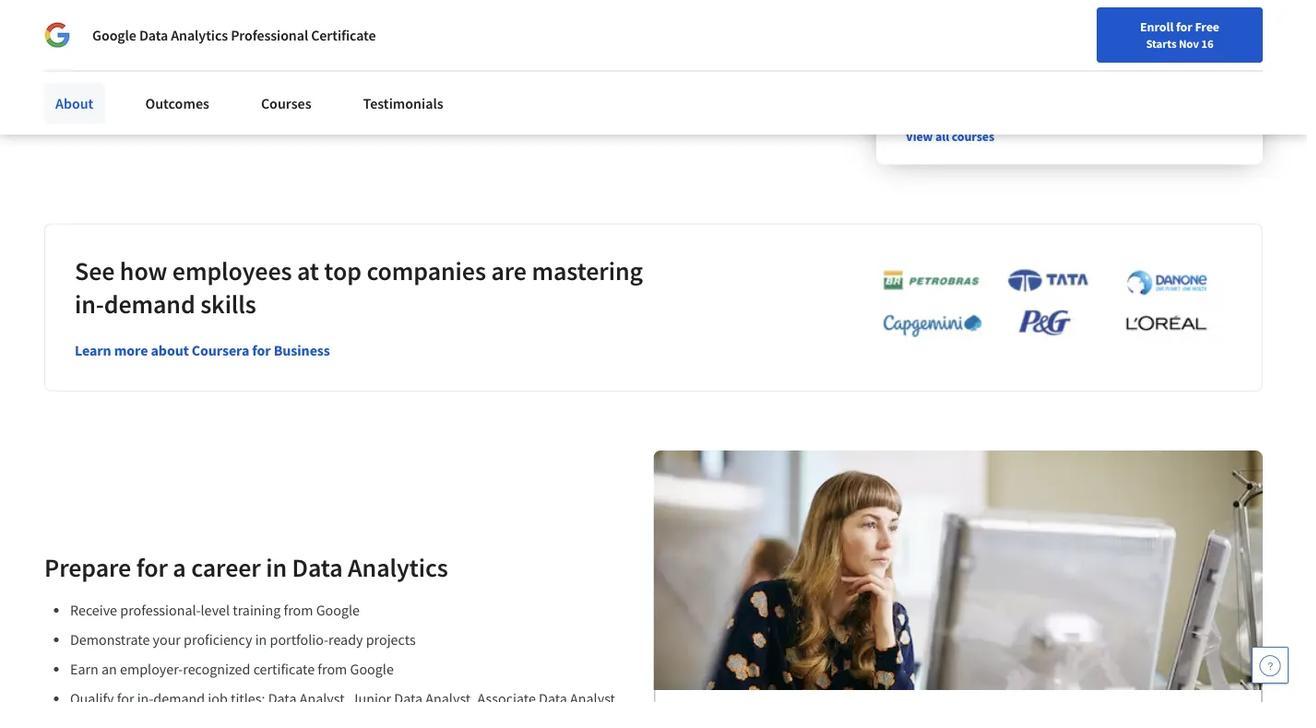 Task type: vqa. For each thing, say whether or not it's contained in the screenshot.
the Career
yes



Task type: locate. For each thing, give the bounding box(es) containing it.
learn more about coursera for business link
[[75, 341, 330, 360]]

1 vertical spatial from
[[318, 661, 347, 679]]

coursera enterprise logos image
[[855, 268, 1224, 348]]

data up portfolio- at the bottom
[[292, 552, 343, 584]]

testimonials link
[[352, 83, 455, 124]]

analytics right know
[[171, 26, 228, 44]]

professional-
[[120, 601, 201, 620]]

2 vertical spatial your
[[153, 631, 181, 649]]

for inside enroll for free starts nov 16
[[1176, 18, 1192, 35]]

1 horizontal spatial data
[[292, 552, 343, 584]]

help center image
[[1259, 655, 1281, 677]]

view all courses link
[[906, 128, 994, 145]]

an
[[101, 661, 117, 679]]

to for your
[[68, 118, 79, 134]]

1 vertical spatial to
[[68, 118, 79, 134]]

about
[[151, 341, 189, 360]]

certificate
[[110, 89, 173, 108], [253, 661, 315, 679]]

1 horizontal spatial your
[[153, 631, 181, 649]]

starts
[[1146, 36, 1176, 51]]

0 vertical spatial to
[[102, 17, 118, 40]]

2 horizontal spatial for
[[1176, 18, 1192, 35]]

1 vertical spatial certificate
[[253, 661, 315, 679]]

0 horizontal spatial data
[[139, 26, 168, 44]]

find
[[794, 58, 818, 75]]

16
[[1201, 36, 1214, 51]]

2 vertical spatial for
[[136, 552, 168, 584]]

google
[[92, 26, 136, 44], [316, 601, 360, 620], [350, 661, 394, 679]]

for
[[1176, 18, 1192, 35], [252, 341, 271, 360], [136, 552, 168, 584]]

1 vertical spatial data
[[292, 552, 343, 584]]

in down training
[[255, 631, 267, 649]]

how
[[120, 255, 167, 287]]

certificate
[[311, 26, 376, 44]]

1 vertical spatial google
[[316, 601, 360, 620]]

in up training
[[266, 552, 287, 584]]

view all courses
[[906, 128, 994, 145]]

1 horizontal spatial to
[[102, 17, 118, 40]]

ready
[[328, 631, 363, 649]]

1 vertical spatial analytics
[[348, 552, 448, 584]]

prepare
[[44, 552, 131, 584]]

0 vertical spatial for
[[1176, 18, 1192, 35]]

know
[[121, 17, 165, 40]]

certificate down portfolio- at the bottom
[[253, 661, 315, 679]]

outcomes link
[[134, 83, 220, 124]]

1 vertical spatial for
[[252, 341, 271, 360]]

0 horizontal spatial to
[[68, 118, 79, 134]]

shareable
[[44, 89, 107, 108]]

demonstrate your proficiency in portfolio-ready projects
[[70, 631, 416, 649]]

outcomes
[[145, 94, 209, 113]]

0 vertical spatial from
[[284, 601, 313, 620]]

to
[[102, 17, 118, 40], [68, 118, 79, 134]]

your right find
[[821, 58, 845, 75]]

for for in
[[136, 552, 168, 584]]

more
[[114, 341, 148, 360]]

from
[[284, 601, 313, 620], [318, 661, 347, 679]]

prepare for a career in data analytics
[[44, 552, 448, 584]]

to left know
[[102, 17, 118, 40]]

courses
[[261, 94, 311, 113]]

analytics
[[171, 26, 228, 44], [348, 552, 448, 584]]

for individuals
[[30, 9, 123, 28]]

profile
[[158, 118, 194, 134]]

testimonials
[[363, 94, 443, 113]]

0 horizontal spatial your
[[82, 118, 106, 134]]

your down about
[[82, 118, 106, 134]]

data
[[139, 26, 168, 44], [292, 552, 343, 584]]

your
[[821, 58, 845, 75], [82, 118, 106, 134], [153, 631, 181, 649]]

1 vertical spatial your
[[82, 118, 106, 134]]

1 horizontal spatial certificate
[[253, 661, 315, 679]]

2 horizontal spatial your
[[821, 58, 845, 75]]

certificate up "linkedin"
[[110, 89, 173, 108]]

data right individuals
[[139, 26, 168, 44]]

for for nov
[[1176, 18, 1192, 35]]

about
[[55, 94, 94, 113]]

google image
[[44, 22, 70, 48]]

details to know
[[44, 17, 165, 40]]

receive
[[70, 601, 117, 620]]

in-
[[75, 288, 104, 320]]

to for know
[[102, 17, 118, 40]]

see
[[75, 255, 115, 287]]

enroll for free starts nov 16
[[1140, 18, 1219, 51]]

at
[[297, 255, 319, 287]]

analytics up projects
[[348, 552, 448, 584]]

for up the nov
[[1176, 18, 1192, 35]]

for left business
[[252, 341, 271, 360]]

in
[[266, 552, 287, 584], [255, 631, 267, 649]]

coursera
[[192, 341, 249, 360]]

0 horizontal spatial from
[[284, 601, 313, 620]]

all
[[935, 128, 949, 145]]

your down professional-
[[153, 631, 181, 649]]

demand
[[104, 288, 195, 320]]

individuals
[[53, 9, 123, 28]]

receive professional-level training from google
[[70, 601, 360, 620]]

0 vertical spatial data
[[139, 26, 168, 44]]

your for find
[[821, 58, 845, 75]]

career
[[874, 58, 910, 75]]

0 vertical spatial certificate
[[110, 89, 173, 108]]

from down ready
[[318, 661, 347, 679]]

0 horizontal spatial for
[[136, 552, 168, 584]]

for left a
[[136, 552, 168, 584]]

to right add
[[68, 118, 79, 134]]

0 vertical spatial your
[[821, 58, 845, 75]]

None search field
[[263, 48, 567, 85]]

1 vertical spatial in
[[255, 631, 267, 649]]

courses link
[[250, 83, 322, 124]]

shareable certificate
[[44, 89, 173, 108]]

from up portfolio- at the bottom
[[284, 601, 313, 620]]

0 vertical spatial analytics
[[171, 26, 228, 44]]

find your new career link
[[785, 55, 919, 78]]

your for demonstrate
[[153, 631, 181, 649]]

google data analytics professional certificate
[[92, 26, 376, 44]]

free
[[1195, 18, 1219, 35]]

about link
[[44, 83, 105, 124]]

a
[[173, 552, 186, 584]]



Task type: describe. For each thing, give the bounding box(es) containing it.
add
[[44, 118, 66, 134]]

1 horizontal spatial from
[[318, 661, 347, 679]]

companies
[[367, 255, 486, 287]]

details
[[44, 17, 98, 40]]

employees
[[172, 255, 292, 287]]

1 horizontal spatial for
[[252, 341, 271, 360]]

training
[[233, 601, 281, 620]]

top
[[324, 255, 361, 287]]

mastering
[[532, 255, 643, 287]]

shopping cart: 1 item image
[[928, 51, 963, 80]]

0 horizontal spatial certificate
[[110, 89, 173, 108]]

linkedin
[[109, 118, 156, 134]]

0 vertical spatial google
[[92, 26, 136, 44]]

show notifications image
[[1111, 60, 1133, 82]]

projects
[[366, 631, 416, 649]]

learn
[[75, 341, 111, 360]]

earn an employer-recognized certificate from google
[[70, 661, 394, 679]]

professional
[[231, 26, 308, 44]]

earn
[[70, 661, 99, 679]]

courses
[[952, 128, 994, 145]]

portfolio-
[[270, 631, 328, 649]]

are
[[491, 255, 527, 287]]

see how employees at top companies are mastering in-demand skills
[[75, 255, 643, 320]]

find your new career
[[794, 58, 910, 75]]

english button
[[973, 37, 1084, 97]]

recognized
[[183, 661, 250, 679]]

coursera image
[[22, 52, 139, 81]]

skills
[[200, 288, 256, 320]]

0 horizontal spatial analytics
[[171, 26, 228, 44]]

new
[[848, 58, 872, 75]]

english
[[1006, 58, 1051, 76]]

for
[[30, 9, 50, 28]]

business
[[274, 341, 330, 360]]

employer-
[[120, 661, 183, 679]]

nov
[[1179, 36, 1199, 51]]

career
[[191, 552, 261, 584]]

learn more about coursera for business
[[75, 341, 330, 360]]

demonstrate
[[70, 631, 150, 649]]

enroll
[[1140, 18, 1174, 35]]

add to your linkedin profile
[[44, 118, 194, 134]]

proficiency
[[184, 631, 252, 649]]

0 vertical spatial in
[[266, 552, 287, 584]]

level
[[201, 601, 230, 620]]

1 horizontal spatial analytics
[[348, 552, 448, 584]]

2 vertical spatial google
[[350, 661, 394, 679]]

view
[[906, 128, 933, 145]]



